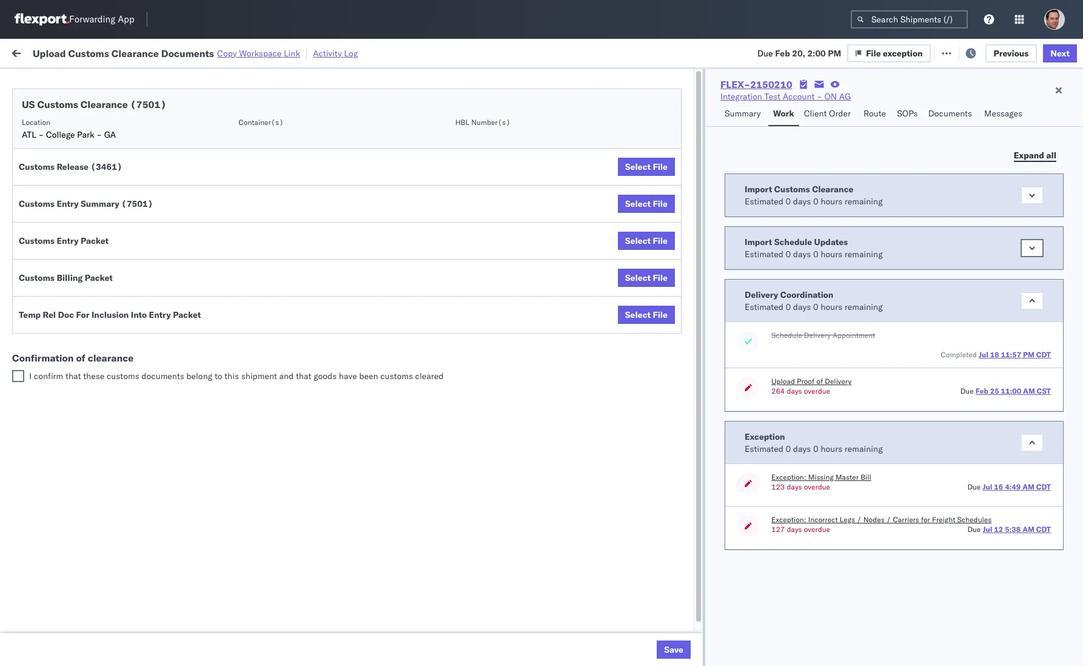 Task type: vqa. For each thing, say whether or not it's contained in the screenshot.
Coordination at the top of page
yes



Task type: locate. For each thing, give the bounding box(es) containing it.
1:59 for 1:59 am cst, mar 7, 2023 the confirm pickup from los angeles, ca button
[[195, 630, 214, 641]]

1 remaining from the top
[[845, 196, 883, 207]]

import inside import schedule updates estimated 0 days 0 hours remaining
[[745, 236, 772, 247]]

0 vertical spatial 2001714
[[696, 150, 733, 160]]

1 vertical spatial honeywell - test account
[[529, 230, 629, 241]]

3 otter products - test account from the top
[[450, 630, 567, 641]]

work down integration test account - on ag link
[[773, 108, 795, 119]]

4 ocean from the top
[[371, 630, 396, 641]]

schedule pickup from los angeles, ca link down the temp rel doc for inclusion into entry packet
[[28, 356, 172, 380]]

entry for summary
[[57, 198, 79, 209]]

expand all
[[1014, 150, 1057, 160]]

2 vertical spatial import
[[745, 236, 772, 247]]

0 vertical spatial honeywell
[[529, 203, 569, 214]]

0 vertical spatial 1977428
[[696, 203, 733, 214]]

1 vertical spatial confirm pickup from los angeles, ca link
[[28, 276, 172, 300]]

customs down clearance
[[107, 371, 139, 382]]

demo123 up 017482927423
[[826, 310, 867, 321]]

2 schedule pickup from los angeles, ca button from the top
[[28, 196, 172, 221]]

cdt right 11:57
[[1037, 350, 1051, 359]]

international inside schedule pickup from los angeles international airport
[[28, 155, 77, 166]]

demo123 down updates
[[826, 256, 867, 267]]

0 horizontal spatial that
[[65, 371, 81, 382]]

missing
[[808, 473, 834, 482]]

1 vertical spatial 2150210
[[696, 336, 733, 347]]

5 select file button from the top
[[618, 306, 675, 324]]

summary inside button
[[725, 108, 761, 119]]

been
[[359, 371, 378, 382]]

2 select from the top
[[625, 198, 651, 209]]

2 estimated from the top
[[745, 248, 784, 259]]

0 vertical spatial flex-2001714
[[670, 150, 733, 160]]

confirm inside 'button'
[[28, 309, 59, 320]]

wi
[[1008, 443, 1016, 454]]

1 vertical spatial maeu1234567
[[747, 229, 809, 240]]

demu1232567
[[747, 256, 809, 267], [747, 309, 809, 320], [809, 389, 871, 400], [809, 416, 871, 427], [809, 443, 871, 454], [809, 470, 871, 480]]

assignment
[[1040, 443, 1084, 454]]

that down confirmation of clearance
[[65, 371, 81, 382]]

2:30 for schedule pickup from los angeles international airport
[[195, 150, 214, 160]]

-- up 'exception estimated 0 days 0 hours remaining'
[[826, 416, 837, 427]]

jul left 16
[[983, 482, 993, 491]]

work inside button
[[133, 47, 154, 58]]

0 horizontal spatial customs
[[107, 371, 139, 382]]

3 honeywell - test account from the top
[[529, 283, 629, 294]]

0 horizontal spatial 2150210
[[696, 336, 733, 347]]

these
[[83, 371, 105, 382]]

temp rel doc for inclusion into entry packet
[[19, 309, 201, 320]]

batch
[[1015, 47, 1039, 58]]

3 ocean from the top
[[371, 363, 396, 374]]

airport
[[79, 155, 106, 166]]

1 vertical spatial lcl
[[398, 630, 413, 641]]

schedule delivery appointment down 'airport'
[[28, 176, 149, 187]]

cdt for jul 16 4:49 am cdt
[[1037, 482, 1051, 491]]

0 horizontal spatial numbers
[[747, 104, 777, 113]]

1 vertical spatial karl
[[529, 523, 545, 534]]

1 otter products, llc from the top
[[529, 96, 605, 107]]

0 vertical spatial karl lagerfeld international b.v c/o bleckmann
[[529, 497, 712, 507]]

1 horizontal spatial on
[[825, 91, 837, 102]]

0 vertical spatial flex-1977428
[[670, 203, 733, 214]]

4 ca from the top
[[28, 288, 39, 299]]

1 horizontal spatial numbers
[[870, 99, 900, 108]]

07492792403 up mabltest12345
[[826, 523, 884, 534]]

confirm pickup from los angeles, ca button for 1:59 am cst, feb 24, 2023
[[28, 249, 172, 275]]

clearance up 'ga'
[[81, 98, 128, 110]]

flex-2001714 for schedule pickup from los angeles international airport
[[670, 150, 733, 160]]

air
[[371, 150, 382, 160], [371, 176, 382, 187]]

1 vertical spatial summary
[[81, 198, 119, 209]]

0 vertical spatial 1:59 am cst, feb 17, 2023
[[195, 96, 306, 107]]

import inside import customs clearance estimated 0 days 0 hours remaining
[[745, 184, 772, 194]]

0 vertical spatial integration test account - on ag
[[721, 91, 851, 102]]

4 hours from the top
[[821, 443, 843, 454]]

1 flex-1911408 from the top
[[670, 256, 733, 267]]

0 vertical spatial otter products, llc
[[529, 96, 605, 107]]

remaining up 017482927423
[[845, 301, 883, 312]]

previous
[[994, 48, 1029, 59]]

4 flex-1911466 from the top
[[670, 470, 733, 481]]

7 ca from the top
[[28, 635, 39, 646]]

bookings
[[450, 256, 486, 267], [529, 256, 565, 267], [529, 310, 565, 321]]

schedule pickup from los angeles, ca button up 'ga'
[[28, 89, 172, 114]]

3 maeu1234567 from the top
[[747, 283, 809, 294]]

(7501) up angeles
[[130, 98, 166, 110]]

2 resize handle column header from the left
[[308, 94, 323, 666]]

2 vertical spatial confirm pickup from los angeles, ca
[[28, 623, 159, 646]]

1 vertical spatial upload
[[772, 377, 795, 386]]

1 demo123 from the top
[[826, 256, 867, 267]]

ag
[[840, 91, 851, 102], [648, 336, 660, 347]]

mbl/mawb numbers button
[[820, 96, 960, 109]]

1 vertical spatial schedule delivery appointment link
[[28, 175, 149, 187]]

of inside button
[[817, 377, 823, 386]]

of up these
[[76, 352, 85, 364]]

3 overdue from the top
[[804, 525, 830, 534]]

ocean
[[371, 96, 396, 107], [371, 256, 396, 267], [371, 363, 396, 374], [371, 630, 396, 641]]

264
[[772, 386, 785, 396]]

exception: inside button
[[772, 473, 807, 482]]

i confirm that these customs documents belong to this shipment and that goods have been customs cleared
[[29, 371, 444, 382]]

0 vertical spatial mbltest1234
[[826, 96, 884, 107]]

documents left copy
[[161, 47, 214, 59]]

schedule pickup from los angeles, ca button for honeywell
[[28, 196, 172, 221]]

on inside integration test account - on ag link
[[825, 91, 837, 102]]

due up flex-2150210 'link'
[[758, 48, 773, 59]]

1 vertical spatial demo123
[[826, 310, 867, 321]]

bleckmann
[[669, 497, 712, 507], [669, 523, 712, 534]]

4 select from the top
[[625, 272, 651, 283]]

import work button
[[98, 39, 159, 66]]

due left 16
[[968, 482, 981, 491]]

0 vertical spatial c/o
[[652, 497, 667, 507]]

resize handle column header
[[174, 94, 188, 666], [308, 94, 323, 666], [351, 94, 365, 666], [430, 94, 444, 666], [508, 94, 523, 666], [630, 94, 644, 666], [727, 94, 741, 666], [806, 94, 820, 666], [957, 94, 972, 666], [1036, 94, 1051, 666], [1053, 94, 1067, 666]]

exception: inside button
[[772, 515, 807, 524]]

1911408 for 2:00 am cst, feb 25, 2023
[[696, 310, 733, 321]]

mbl/mawb numbers
[[826, 99, 900, 108]]

4 bicu1234565, demu1232567 from the top
[[747, 470, 871, 480]]

1 vertical spatial exception:
[[772, 515, 807, 524]]

confirm pickup from los angeles, ca for 1:59 am cst, feb 24, 2023
[[28, 250, 159, 273]]

0 vertical spatial ocean lcl
[[371, 96, 413, 107]]

schedule delivery appointment button down customs entry summary (7501)
[[28, 228, 149, 242]]

1 confirm from the top
[[28, 250, 59, 261]]

due left "25"
[[961, 386, 974, 396]]

file exception button
[[857, 43, 940, 62], [857, 43, 940, 62], [848, 44, 931, 62], [848, 44, 931, 62]]

-- up 123 days overdue
[[826, 470, 837, 481]]

los for 2nd the confirm pickup from los angeles, ca button from the bottom of the page
[[109, 276, 123, 287]]

save
[[664, 644, 684, 655]]

days up import schedule updates estimated 0 days 0 hours remaining in the top right of the page
[[793, 196, 811, 207]]

2 vertical spatial honeywell - test account
[[529, 283, 629, 294]]

1 vertical spatial integration test account - western digital
[[529, 176, 692, 187]]

schedule delivery appointment button down 'airport'
[[28, 175, 149, 188]]

estimated inside import schedule updates estimated 0 days 0 hours remaining
[[745, 248, 784, 259]]

upload up by:
[[33, 47, 66, 59]]

import inside button
[[103, 47, 131, 58]]

schedule delivery appointment link down customs entry summary (7501)
[[28, 228, 149, 241]]

schedule pickup from los angeles, ca link down these
[[28, 383, 172, 407]]

completed jul 18 11:57 pm cdt
[[941, 350, 1051, 359]]

1 vertical spatial fcl
[[398, 363, 414, 374]]

2001714
[[696, 150, 733, 160], [696, 176, 733, 187]]

2 vertical spatial overdue
[[804, 525, 830, 534]]

flex-1919147
[[670, 363, 733, 374]]

clearance
[[112, 47, 159, 59], [81, 98, 128, 110], [812, 184, 854, 194]]

appointment for schedule delivery appointment button below us customs clearance (7501)
[[99, 122, 149, 133]]

1 vertical spatial b.v
[[636, 523, 650, 534]]

upload up 264
[[772, 377, 795, 386]]

0 vertical spatial honeywell - test account
[[529, 203, 629, 214]]

documents
[[142, 371, 184, 382]]

ocean lcl
[[371, 96, 413, 107], [371, 630, 413, 641]]

bicu1234565, demu1232567 up 123 days overdue
[[747, 470, 871, 480]]

customs inside import customs clearance estimated 0 days 0 hours remaining
[[775, 184, 810, 194]]

numbers inside container numbers
[[747, 104, 777, 113]]

work down app
[[133, 47, 154, 58]]

hours down mawb1234
[[821, 196, 843, 207]]

1 ocean fcl from the top
[[371, 256, 414, 267]]

/ right the nodes
[[887, 515, 891, 524]]

bicu1234565, demu1232567 down upload proof of delivery button
[[747, 389, 871, 400]]

confirm
[[34, 371, 63, 382]]

file for customs entry summary (7501)
[[653, 198, 668, 209]]

jul for jul 12 5:38 am cdt
[[983, 525, 993, 534]]

7,
[[271, 630, 279, 641]]

schedule inside import schedule updates estimated 0 days 0 hours remaining
[[775, 236, 812, 247]]

consignee for 2:00 am cst, feb 25, 2023
[[585, 310, 626, 321]]

honeywell
[[529, 203, 569, 214], [529, 230, 569, 241], [529, 283, 569, 294]]

select for customs billing packet
[[625, 272, 651, 283]]

1 estimated from the top
[[745, 196, 784, 207]]

clearance down app
[[112, 47, 159, 59]]

1:59 am cst, feb 17, 2023
[[195, 96, 306, 107], [195, 123, 306, 134]]

hours inside import customs clearance estimated 0 days 0 hours remaining
[[821, 196, 843, 207]]

2:30 pm cst, feb 17, 2023 for schedule delivery appointment
[[195, 176, 306, 187]]

schedule pickup from los angeles, ca button down "(3461)"
[[28, 196, 172, 221]]

-- up exception: missing master bill on the bottom of page
[[826, 443, 837, 454]]

1 vertical spatial nyku9743990
[[747, 123, 807, 133]]

5:38
[[1005, 525, 1021, 534]]

select file for customs entry summary (7501)
[[625, 198, 668, 209]]

due for due feb 20, 2:00 pm
[[758, 48, 773, 59]]

2 confirm pickup from los angeles, ca link from the top
[[28, 276, 172, 300]]

4 select file from the top
[[625, 272, 668, 283]]

- inside integration test account - on ag link
[[817, 91, 823, 102]]

2 flex-2001714 from the top
[[670, 176, 733, 187]]

forwarding
[[69, 14, 115, 25]]

3 1:59 from the top
[[195, 256, 214, 267]]

None checkbox
[[12, 370, 24, 382]]

otter products - test account
[[450, 96, 567, 107], [450, 123, 567, 134], [450, 630, 567, 641]]

demo123 for 1:59 am cst, feb 24, 2023
[[826, 256, 867, 267]]

days right the 123
[[787, 482, 802, 491]]

2 ocean fcl from the top
[[371, 363, 414, 374]]

select file for customs billing packet
[[625, 272, 668, 283]]

los for otter schedule pickup from los angeles, ca button
[[114, 89, 128, 100]]

los for schedule pickup from los angeles, ca button related to honeywell
[[114, 196, 128, 207]]

days inside import customs clearance estimated 0 days 0 hours remaining
[[793, 196, 811, 207]]

1 horizontal spatial of
[[817, 377, 823, 386]]

1 confirm pickup from los angeles, ca button from the top
[[28, 249, 172, 275]]

maeu1234567 up import schedule updates estimated 0 days 0 hours remaining in the top right of the page
[[747, 203, 809, 214]]

2 vertical spatial flex-1977428
[[670, 283, 733, 294]]

1 confirm pickup from los angeles, ca link from the top
[[28, 249, 172, 273]]

flex-1977428 for schedule pickup from los angeles, ca
[[670, 203, 733, 214]]

to
[[215, 371, 222, 382]]

3 confirm from the top
[[28, 309, 59, 320]]

client order
[[804, 108, 851, 119]]

2 karl lagerfeld international b.v c/o bleckmann from the top
[[529, 523, 712, 534]]

1 vertical spatial flex-2001714
[[670, 176, 733, 187]]

7 resize handle column header from the left
[[727, 94, 741, 666]]

07492792403 up the legs
[[826, 497, 884, 507]]

customs left mawb1234
[[775, 184, 810, 194]]

4 confirm from the top
[[28, 623, 59, 634]]

summary down "(3461)"
[[81, 198, 119, 209]]

2 air from the top
[[371, 176, 382, 187]]

11 resize handle column header from the left
[[1053, 94, 1067, 666]]

0 vertical spatial entry
[[57, 198, 79, 209]]

schedule
[[28, 89, 64, 100], [28, 122, 64, 133], [28, 143, 64, 154], [28, 176, 64, 187], [28, 196, 64, 207], [28, 229, 64, 240], [775, 236, 812, 247], [772, 331, 802, 340], [28, 356, 64, 367], [28, 383, 64, 394]]

(7501) for us customs clearance (7501)
[[130, 98, 166, 110]]

1 horizontal spatial integration test account - on ag
[[721, 91, 851, 102]]

import
[[103, 47, 131, 58], [745, 184, 772, 194], [745, 236, 772, 247]]

0 vertical spatial products
[[472, 96, 507, 107]]

select for customs entry packet
[[625, 235, 651, 246]]

2023 for 1:59 am cst, feb 24, 2023 the confirm pickup from los angeles, ca button
[[285, 256, 306, 267]]

0 vertical spatial on
[[825, 91, 837, 102]]

appointment for schedule delivery appointment button underneath 'airport'
[[99, 176, 149, 187]]

forwarding app
[[69, 14, 134, 25]]

2 flxt00001977428a from the top
[[826, 230, 910, 241]]

due down schedules
[[968, 525, 981, 534]]

ocean for 1:59 am cst, mar 7, 2023
[[371, 630, 396, 641]]

0 vertical spatial flex-1988285
[[670, 96, 733, 107]]

products for confirm pickup from los angeles, ca
[[472, 630, 507, 641]]

1 vertical spatial integration test account - on ag
[[529, 336, 660, 347]]

ca for otter schedule pickup from los angeles, ca button
[[28, 102, 39, 113]]

1 vertical spatial 2001714
[[696, 176, 733, 187]]

schedule pickup from los angeles, ca for otter schedule pickup from los angeles, ca button
[[28, 89, 164, 113]]

schedule delivery appointment button down delivery coordination estimated 0 days 0 hours remaining
[[772, 331, 876, 340]]

3 hours from the top
[[821, 301, 843, 312]]

log
[[344, 48, 358, 59]]

customs down the atl at the top left of the page
[[19, 161, 55, 172]]

atl
[[22, 129, 36, 140]]

air for schedule pickup from los angeles international airport
[[371, 150, 382, 160]]

fcl for 1:59 am cst, feb 28, 2023
[[398, 363, 414, 374]]

schedule pickup from los angeles, ca link for schedule pickup from los angeles, ca button related to honeywell
[[28, 196, 172, 220]]

honeywell for confirm pickup from los angeles, ca
[[529, 283, 569, 294]]

0 vertical spatial ocean fcl
[[371, 256, 414, 267]]

25
[[991, 386, 1000, 396]]

3 select from the top
[[625, 235, 651, 246]]

2150210 up 1919147
[[696, 336, 733, 347]]

upload inside button
[[772, 377, 795, 386]]

goods
[[314, 371, 337, 382]]

1 vertical spatial flex-2097290
[[670, 523, 733, 534]]

0 vertical spatial 2:00
[[808, 48, 826, 59]]

2 maeu1234567 from the top
[[747, 229, 809, 240]]

0 vertical spatial packet
[[81, 235, 109, 246]]

1 2:30 from the top
[[195, 150, 214, 160]]

actions
[[1038, 99, 1063, 108]]

1 select file from the top
[[625, 161, 668, 172]]

1 vertical spatial schedule pickup from los angeles, ca button
[[28, 196, 172, 221]]

documents right the 'sops' button
[[929, 108, 973, 119]]

bicu1234565, down the proof on the bottom of the page
[[747, 389, 807, 400]]

schedule pickup from los angeles, ca link up 'ga'
[[28, 89, 172, 113]]

overdue for hours
[[804, 525, 830, 534]]

hours up exception: missing master bill on the bottom of page
[[821, 443, 843, 454]]

appointment down "(3461)"
[[99, 176, 149, 187]]

0 vertical spatial confirm pickup from los angeles, ca
[[28, 250, 159, 273]]

exception: up 127
[[772, 515, 807, 524]]

2 vertical spatial packet
[[173, 309, 201, 320]]

1 vertical spatial honeywell
[[529, 230, 569, 241]]

1 exception: from the top
[[772, 473, 807, 482]]

of right the proof on the bottom of the page
[[817, 377, 823, 386]]

20
[[995, 443, 1005, 454]]

summary
[[725, 108, 761, 119], [81, 198, 119, 209]]

activity log
[[313, 48, 358, 59]]

packet right into
[[173, 309, 201, 320]]

estimated inside 'exception estimated 0 days 0 hours remaining'
[[745, 443, 784, 454]]

bicu1234565, up the 123
[[747, 470, 807, 480]]

remaining down updates
[[845, 248, 883, 259]]

schedule delivery appointment link down 'airport'
[[28, 175, 149, 187]]

remaining down mawb1234
[[845, 196, 883, 207]]

2 2:30 pm cst, feb 17, 2023 from the top
[[195, 176, 306, 187]]

1 1:59 from the top
[[195, 96, 214, 107]]

1 vertical spatial c/o
[[652, 523, 667, 534]]

customs down by:
[[37, 98, 78, 110]]

select file button for customs entry packet
[[618, 232, 675, 250]]

days down the proof on the bottom of the page
[[787, 386, 802, 396]]

0 vertical spatial exception:
[[772, 473, 807, 482]]

2150210 up container
[[751, 78, 793, 90]]

1 vertical spatial 2:30
[[195, 176, 214, 187]]

entry down customs release (3461)
[[57, 198, 79, 209]]

track
[[315, 47, 334, 58]]

am left mar
[[216, 630, 230, 641]]

1 1911466 from the top
[[696, 390, 733, 401]]

jul for jul 16 4:49 am cdt
[[983, 482, 993, 491]]

2 nyku9743990 from the top
[[747, 123, 807, 133]]

bicu1234565, up exception
[[747, 416, 807, 427]]

import schedule updates estimated 0 days 0 hours remaining
[[745, 236, 883, 259]]

overdue down incorrect
[[804, 525, 830, 534]]

confirm pickup from los angeles, ca link for 1:59 am cst, feb 24, 2023
[[28, 249, 172, 273]]

1 vertical spatial otter products - test account
[[450, 123, 567, 134]]

17, for schedule delivery appointment
[[269, 176, 283, 187]]

appointment down customs entry summary (7501)
[[99, 229, 149, 240]]

mbltest1234 up order
[[826, 96, 884, 107]]

hours down 'coordination'
[[821, 301, 843, 312]]

0 vertical spatial flxt00001977428a
[[826, 203, 910, 214]]

2:00 am cst, feb 25, 2023
[[195, 310, 306, 321]]

otter
[[450, 96, 470, 107], [529, 96, 549, 107], [450, 123, 470, 134], [450, 630, 470, 641], [529, 630, 549, 641]]

17, for schedule pickup from los angeles, ca
[[270, 96, 283, 107]]

1919147
[[696, 363, 733, 374]]

upload for customs
[[33, 47, 66, 59]]

numbers inside button
[[870, 99, 900, 108]]

0 vertical spatial clearance
[[112, 47, 159, 59]]

integration
[[721, 91, 763, 102], [529, 150, 571, 160], [529, 176, 571, 187], [529, 336, 571, 347]]

2 ca from the top
[[28, 208, 39, 219]]

bicu1234565, demu1232567 up missing
[[747, 443, 871, 454]]

2023 for schedule pickup from los angeles international airport button
[[285, 150, 306, 160]]

0
[[786, 196, 791, 207], [814, 196, 819, 207], [786, 248, 791, 259], [814, 248, 819, 259], [786, 301, 791, 312], [814, 301, 819, 312], [786, 443, 791, 454], [814, 443, 819, 454]]

bookings for 1:59 am cst, feb 24, 2023
[[529, 256, 565, 267]]

1 1977428 from the top
[[696, 203, 733, 214]]

flex-2060357 button
[[650, 547, 735, 564], [650, 547, 735, 564], [650, 574, 735, 591], [650, 574, 735, 591], [650, 600, 735, 617], [650, 600, 735, 617], [650, 627, 735, 644], [650, 627, 735, 644]]

at
[[247, 47, 254, 58]]

schedule delivery appointment link down us customs clearance (7501)
[[28, 122, 149, 134]]

flex-2150210 up flex-1919147
[[670, 336, 733, 347]]

bookings for 2:00 am cst, feb 25, 2023
[[529, 310, 565, 321]]

1 bleckmann from the top
[[669, 497, 712, 507]]

demo123 for 2:00 am cst, feb 25, 2023
[[826, 310, 867, 321]]

customs right been
[[380, 371, 413, 382]]

1 vertical spatial flex-1911408
[[670, 310, 733, 321]]

exception: up the 123
[[772, 473, 807, 482]]

4 select file button from the top
[[618, 269, 675, 287]]

1 horizontal spatial upload
[[772, 377, 795, 386]]

1 vertical spatial flxt00001977428a
[[826, 230, 910, 241]]

0 vertical spatial schedule delivery appointment link
[[28, 122, 149, 134]]

flexport. image
[[15, 13, 69, 25]]

schedule inside schedule pickup from los angeles international airport
[[28, 143, 64, 154]]

consignee
[[506, 256, 547, 267], [585, 256, 626, 267], [585, 310, 626, 321]]

1977428
[[696, 203, 733, 214], [696, 230, 733, 241], [696, 283, 733, 294]]

1 vertical spatial llc
[[590, 630, 605, 641]]

2 vertical spatial cdt
[[1037, 525, 1051, 534]]

feb 25 11:00 am cst button
[[976, 386, 1051, 396]]

schedule pickup from los angeles, ca link down "(3461)"
[[28, 196, 172, 220]]

jul left 12
[[983, 525, 993, 534]]

lcl for 1:59 am cst, mar 7, 2023
[[398, 630, 413, 641]]

1 horizontal spatial /
[[887, 515, 891, 524]]

los inside schedule pickup from los angeles international airport
[[114, 143, 128, 154]]

3 1977428 from the top
[[696, 283, 733, 294]]

1 vertical spatial confirm pickup from los angeles, ca
[[28, 276, 159, 299]]

24,
[[270, 256, 283, 267]]

1 vertical spatial 1977428
[[696, 230, 733, 241]]

los for 1:59 am cst, mar 7, 2023 the confirm pickup from los angeles, ca button
[[109, 623, 123, 634]]

1 vertical spatial 1:59 am cst, feb 17, 2023
[[195, 123, 306, 134]]

0 vertical spatial international
[[28, 155, 77, 166]]

4 schedule pickup from los angeles, ca link from the top
[[28, 383, 172, 407]]

1 vertical spatial import
[[745, 184, 772, 194]]

2 1988285 from the top
[[696, 123, 733, 134]]

flex-1911408 button
[[650, 253, 735, 270], [650, 253, 735, 270], [650, 307, 735, 324], [650, 307, 735, 324]]

1 horizontal spatial documents
[[929, 108, 973, 119]]

air for schedule delivery appointment
[[371, 176, 382, 187]]

schedule pickup from los angeles, ca link for otter schedule pickup from los angeles, ca button
[[28, 89, 172, 113]]

packet down customs entry summary (7501)
[[81, 235, 109, 246]]

1 integration test account - western digital from the top
[[529, 150, 692, 160]]

select for customs entry summary (7501)
[[625, 198, 651, 209]]

maeu1234567 down import customs clearance estimated 0 days 0 hours remaining
[[747, 229, 809, 240]]

schedule pickup from los angeles international airport
[[28, 143, 161, 166]]

1977428 for confirm pickup from los angeles, ca
[[696, 283, 733, 294]]

1 vertical spatial on
[[633, 336, 646, 347]]

western for schedule pickup from los angeles international airport
[[633, 150, 665, 160]]

ca for 1:59 am cst, mar 7, 2023 the confirm pickup from los angeles, ca button
[[28, 635, 39, 646]]

0 horizontal spatial work
[[133, 47, 154, 58]]

flxt00001977428a
[[826, 203, 910, 214], [826, 230, 910, 241], [826, 283, 910, 294]]

flex-2150210 button
[[650, 333, 735, 350], [650, 333, 735, 350]]

exception: for 127
[[772, 515, 807, 524]]

documents
[[161, 47, 214, 59], [929, 108, 973, 119]]

maeu1234567 for confirm pickup from los angeles, ca
[[747, 283, 809, 294]]

1 schedule pickup from los angeles, ca button from the top
[[28, 89, 172, 114]]

2 otter products, llc from the top
[[529, 630, 605, 641]]

4 estimated from the top
[[745, 443, 784, 454]]

summary down container
[[725, 108, 761, 119]]

1 vertical spatial mbltest1234
[[826, 123, 884, 134]]

appointment for schedule delivery appointment button underneath customs entry summary (7501)
[[99, 229, 149, 240]]

3 ca from the top
[[28, 262, 39, 273]]

18
[[991, 350, 1000, 359]]

remaining inside import customs clearance estimated 0 days 0 hours remaining
[[845, 196, 883, 207]]

1 bicu1234565, demu1232567 from the top
[[747, 389, 871, 400]]

numbers for container numbers
[[747, 104, 777, 113]]

on
[[825, 91, 837, 102], [633, 336, 646, 347]]

cst
[[1037, 386, 1051, 396]]

exception: for 123
[[772, 473, 807, 482]]

bicu1234565, demu1232567 up 'exception estimated 0 days 0 hours remaining'
[[747, 416, 871, 427]]

0 vertical spatial of
[[76, 352, 85, 364]]

3 cdt from the top
[[1037, 525, 1051, 534]]

1 products from the top
[[472, 96, 507, 107]]

1 schedule pickup from los angeles, ca from the top
[[28, 89, 164, 113]]

0 horizontal spatial of
[[76, 352, 85, 364]]

2 1:59 from the top
[[195, 123, 214, 134]]

flex-1977428
[[670, 203, 733, 214], [670, 230, 733, 241], [670, 283, 733, 294]]

entry right into
[[149, 309, 171, 320]]

confirm pickup from los angeles, ca for 1:59 am cst, mar 7, 2023
[[28, 623, 159, 646]]

1 horizontal spatial customs
[[380, 371, 413, 382]]

upload proof of delivery button
[[772, 377, 852, 386]]

maeu1234567 down import schedule updates estimated 0 days 0 hours remaining in the top right of the page
[[747, 283, 809, 294]]

documents inside button
[[929, 108, 973, 119]]

digital
[[667, 150, 692, 160], [667, 176, 692, 187]]

next
[[1051, 48, 1070, 59]]

1 vertical spatial karl lagerfeld international b.v c/o bleckmann
[[529, 523, 712, 534]]

1 vertical spatial cdt
[[1037, 482, 1051, 491]]

cdt for jul 18 11:57 pm cdt
[[1037, 350, 1051, 359]]

clearance inside import customs clearance estimated 0 days 0 hours remaining
[[812, 184, 854, 194]]

days inside 'exception estimated 0 days 0 hours remaining'
[[793, 443, 811, 454]]

flex-1911466 button
[[650, 387, 735, 404], [650, 387, 735, 404], [650, 413, 735, 430], [650, 413, 735, 430], [650, 440, 735, 457], [650, 440, 735, 457], [650, 467, 735, 484], [650, 467, 735, 484]]

jul left 18
[[979, 350, 989, 359]]

1 2:30 pm cst, feb 17, 2023 from the top
[[195, 150, 306, 160]]

cleared
[[415, 371, 444, 382]]

entry up customs billing packet
[[57, 235, 79, 246]]

2 vertical spatial products
[[472, 630, 507, 641]]

1 fcl from the top
[[398, 256, 414, 267]]

overdue down missing
[[804, 482, 830, 491]]

1 horizontal spatial work
[[773, 108, 795, 119]]

2 vertical spatial confirm pickup from los angeles, ca button
[[28, 623, 172, 648]]

(7501) down "(3461)"
[[121, 198, 153, 209]]

ca for third schedule pickup from los angeles, ca button
[[28, 395, 39, 406]]

flex-2150210 up container
[[721, 78, 793, 90]]

location atl - college park - ga
[[22, 118, 116, 140]]

remaining up bill
[[845, 443, 883, 454]]

-- up upload proof of delivery
[[826, 363, 837, 374]]

2 flex-1988285 from the top
[[670, 123, 733, 134]]

1 hours from the top
[[821, 196, 843, 207]]

/ right the legs
[[857, 515, 862, 524]]

select file button for customs billing packet
[[618, 269, 675, 287]]

1 vertical spatial entry
[[57, 235, 79, 246]]

fcl for 1:59 am cst, feb 24, 2023
[[398, 256, 414, 267]]

am left "cst"
[[1023, 386, 1035, 396]]

0 vertical spatial 1988285
[[696, 96, 733, 107]]

1 vertical spatial 07492792403
[[826, 523, 884, 534]]

5 1:59 from the top
[[195, 630, 214, 641]]

otter products - test account for confirm pickup from los angeles, ca
[[450, 630, 567, 641]]

1911408 for 1:59 am cst, feb 24, 2023
[[696, 256, 733, 267]]

0 vertical spatial integration test account - western digital
[[529, 150, 692, 160]]

0 horizontal spatial summary
[[81, 198, 119, 209]]

2 ocean from the top
[[371, 256, 396, 267]]

2 that from the left
[[296, 371, 312, 382]]

exception
[[893, 47, 933, 58], [883, 48, 923, 59]]

days right 127
[[787, 525, 802, 534]]

confirm pickup from los angeles, ca button
[[28, 249, 172, 275], [28, 276, 172, 301], [28, 623, 172, 648]]

cdt right 4:49
[[1037, 482, 1051, 491]]

2023 for schedule delivery appointment button underneath 'airport'
[[285, 176, 306, 187]]

0 vertical spatial 2097290
[[696, 497, 733, 507]]

inclusion
[[92, 309, 129, 320]]

carriers
[[893, 515, 920, 524]]

3 flxt00001977428a from the top
[[826, 283, 910, 294]]

1 horizontal spatial that
[[296, 371, 312, 382]]

route
[[864, 108, 886, 119]]

2 schedule pickup from los angeles, ca from the top
[[28, 196, 164, 219]]



Task type: describe. For each thing, give the bounding box(es) containing it.
select file button for customs release (3461)
[[618, 158, 675, 176]]

2 bleckmann from the top
[[669, 523, 712, 534]]

ca for 1:59 am cst, feb 24, 2023 the confirm pickup from los angeles, ca button
[[28, 262, 39, 273]]

1 nyku9743990 from the top
[[747, 96, 807, 107]]

completed
[[941, 350, 977, 359]]

digital for schedule pickup from los angeles international airport
[[667, 150, 692, 160]]

1 2060357 from the top
[[696, 550, 733, 561]]

1 resize handle column header from the left
[[174, 94, 188, 666]]

otter products, llc for 1:59 am cst, mar 7, 2023
[[529, 630, 605, 641]]

clearance
[[88, 352, 134, 364]]

days inside import schedule updates estimated 0 days 0 hours remaining
[[793, 248, 811, 259]]

5 -- from the top
[[826, 470, 837, 481]]

am right 5:38
[[1023, 525, 1035, 534]]

12
[[995, 525, 1004, 534]]

6 resize handle column header from the left
[[630, 94, 644, 666]]

3 flex-1911466 from the top
[[670, 443, 733, 454]]

due feb 25 11:00 am cst
[[961, 386, 1051, 396]]

2 confirm from the top
[[28, 276, 59, 287]]

1 that from the left
[[65, 371, 81, 382]]

1 / from the left
[[857, 515, 862, 524]]

file for customs billing packet
[[653, 272, 668, 283]]

schedules
[[958, 515, 992, 524]]

integration test account - on ag link
[[721, 90, 851, 103]]

3 schedule pickup from los angeles, ca button from the top
[[28, 383, 172, 408]]

schedule pickup from los angeles, ca link for third schedule pickup from los angeles, ca button
[[28, 383, 172, 407]]

remaining inside delivery coordination estimated 0 days 0 hours remaining
[[845, 301, 883, 312]]

schedule delivery appointment for schedule delivery appointment button underneath 'airport'
[[28, 176, 149, 187]]

2 b.v from the top
[[636, 523, 650, 534]]

127 days overdue
[[772, 525, 830, 534]]

my
[[12, 44, 31, 61]]

upload for proof
[[772, 377, 795, 386]]

customs entry packet
[[19, 235, 109, 246]]

hours inside import schedule updates estimated 0 days 0 hours remaining
[[821, 248, 843, 259]]

select file button for customs entry summary (7501)
[[618, 195, 675, 213]]

8 resize handle column header from the left
[[806, 94, 820, 666]]

1 b.v from the top
[[636, 497, 650, 507]]

file for temp rel doc for inclusion into entry packet
[[653, 309, 668, 320]]

batch action button
[[996, 43, 1076, 62]]

2 overdue from the top
[[804, 482, 830, 491]]

778
[[229, 47, 245, 58]]

operator
[[978, 99, 1007, 108]]

2:30 for schedule delivery appointment
[[195, 176, 214, 187]]

2 flex-2060357 from the top
[[670, 577, 733, 588]]

and
[[279, 371, 294, 382]]

0 horizontal spatial integration test account - on ag
[[529, 336, 660, 347]]

my work
[[12, 44, 66, 61]]

2 vertical spatial international
[[585, 523, 634, 534]]

clearance for (7501)
[[81, 98, 128, 110]]

0 horizontal spatial on
[[633, 336, 646, 347]]

3 bicu1234565, from the top
[[747, 443, 807, 454]]

2001714 for schedule delivery appointment
[[696, 176, 733, 187]]

1 horizontal spatial ag
[[840, 91, 851, 102]]

mabltest12345
[[826, 550, 895, 561]]

summary button
[[720, 103, 768, 126]]

2 vertical spatial entry
[[149, 309, 171, 320]]

upload customs clearance documents copy workspace link
[[33, 47, 300, 59]]

2 schedule delivery appointment link from the top
[[28, 175, 149, 187]]

4 1:59 from the top
[[195, 363, 214, 374]]

filtered
[[12, 74, 42, 85]]

2 karl from the top
[[529, 523, 545, 534]]

2 honeywell - test account from the top
[[529, 230, 629, 241]]

estimated inside import customs clearance estimated 0 days 0 hours remaining
[[745, 196, 784, 207]]

1 lagerfeld from the top
[[547, 497, 583, 507]]

am left 24,
[[216, 256, 230, 267]]

1 horizontal spatial 2150210
[[751, 78, 793, 90]]

2 lagerfeld from the top
[[547, 523, 583, 534]]

customs up customs entry packet
[[19, 198, 55, 209]]

maeu1234567 for schedule pickup from los angeles, ca
[[747, 203, 809, 214]]

2 2097290 from the top
[[696, 523, 733, 534]]

cdt for jul 12 5:38 am cdt
[[1037, 525, 1051, 534]]

customs down forwarding
[[68, 47, 109, 59]]

1 flex-2060357 from the top
[[670, 550, 733, 561]]

confirm for 1:59 am cst, mar 7, 2023
[[28, 623, 59, 634]]

4 -- from the top
[[826, 443, 837, 454]]

2 2060357 from the top
[[696, 577, 733, 588]]

test 20 wi team assignment
[[978, 443, 1084, 454]]

customs release (3461)
[[19, 161, 122, 172]]

doc
[[58, 309, 74, 320]]

3 1911466 from the top
[[696, 443, 733, 454]]

1 flex-1911466 from the top
[[670, 390, 733, 401]]

exception: missing master bill button
[[772, 473, 872, 482]]

products, for 1:59 am cst, feb 17, 2023
[[551, 96, 588, 107]]

127
[[772, 525, 785, 534]]

rel
[[43, 309, 56, 320]]

confirm delivery link
[[28, 308, 92, 321]]

due for due jul 16 4:49 am cdt
[[968, 482, 981, 491]]

flex-2150210 link
[[721, 78, 793, 90]]

4 2060357 from the top
[[696, 630, 733, 641]]

am left container(s)
[[216, 123, 230, 134]]

1 flex-2097290 from the top
[[670, 497, 733, 507]]

confirmation of clearance
[[12, 352, 134, 364]]

exception
[[745, 431, 785, 442]]

activity
[[313, 48, 342, 59]]

17, for schedule pickup from los angeles international airport
[[269, 150, 283, 160]]

otter products, llc for 1:59 am cst, feb 17, 2023
[[529, 96, 605, 107]]

4:49
[[1005, 482, 1021, 491]]

select file for temp rel doc for inclusion into entry packet
[[625, 309, 668, 320]]

2 confirm pickup from los angeles, ca from the top
[[28, 276, 159, 299]]

2 1911466 from the top
[[696, 416, 733, 427]]

messages
[[985, 108, 1023, 119]]

2 honeywell from the top
[[529, 230, 569, 241]]

due for due jul 12 5:38 am cdt
[[968, 525, 981, 534]]

proof
[[797, 377, 815, 386]]

1 1988285 from the top
[[696, 96, 733, 107]]

schedule pickup from los angeles international airport button
[[28, 142, 172, 168]]

customs up customs billing packet
[[19, 235, 55, 246]]

am right belong
[[216, 363, 230, 374]]

1:59 am cst, mar 7, 2023
[[195, 630, 302, 641]]

1 c/o from the top
[[652, 497, 667, 507]]

3 -- from the top
[[826, 416, 837, 427]]

number(s)
[[471, 118, 511, 127]]

am left 25,
[[216, 310, 230, 321]]

confirm for 1:59 am cst, feb 24, 2023
[[28, 250, 59, 261]]

schedule delivery appointment link for maeu1234567
[[28, 228, 149, 241]]

0 horizontal spatial 2:00
[[195, 310, 214, 321]]

packet for customs entry packet
[[81, 235, 109, 246]]

confirm delivery
[[28, 309, 92, 320]]

1 2097290 from the top
[[696, 497, 733, 507]]

20,
[[792, 48, 806, 59]]

products for schedule pickup from los angeles, ca
[[472, 96, 507, 107]]

10 resize handle column header from the left
[[1036, 94, 1051, 666]]

file for customs entry packet
[[653, 235, 668, 246]]

2 flex-1977428 from the top
[[670, 230, 733, 241]]

schedule pickup from los angeles, ca button for otter
[[28, 89, 172, 114]]

customs entry summary (7501)
[[19, 198, 153, 209]]

western for schedule delivery appointment
[[633, 176, 665, 187]]

25,
[[270, 310, 283, 321]]

hours inside 'exception estimated 0 days 0 hours remaining'
[[821, 443, 843, 454]]

2 mbltest1234 from the top
[[826, 123, 884, 134]]

customs left billing
[[19, 272, 55, 283]]

expand
[[1014, 150, 1045, 160]]

remaining inside 'exception estimated 0 days 0 hours remaining'
[[845, 443, 883, 454]]

message
[[164, 47, 197, 58]]

2 products from the top
[[472, 123, 507, 134]]

flxt00001977428a for confirm pickup from los angeles, ca
[[826, 283, 910, 294]]

container(s)
[[239, 118, 284, 127]]

1 karl lagerfeld international b.v c/o bleckmann from the top
[[529, 497, 712, 507]]

1 mbltest1234 from the top
[[826, 96, 884, 107]]

schedule pickup from los angeles international airport link
[[28, 142, 172, 167]]

workitem
[[13, 99, 45, 108]]

billing
[[57, 272, 83, 283]]

days inside delivery coordination estimated 0 days 0 hours remaining
[[793, 301, 811, 312]]

187 on track
[[285, 47, 334, 58]]

264 days overdue
[[772, 386, 830, 396]]

0 vertical spatial flex-2150210
[[721, 78, 793, 90]]

3 2060357 from the top
[[696, 603, 733, 614]]

have
[[339, 371, 357, 382]]

honeywell - test account for confirm pickup from los angeles, ca
[[529, 283, 629, 294]]

remaining inside import schedule updates estimated 0 days 0 hours remaining
[[845, 248, 883, 259]]

for
[[76, 309, 89, 320]]

on
[[303, 47, 312, 58]]

legs
[[840, 515, 855, 524]]

clearance for estimated
[[812, 184, 854, 194]]

0 horizontal spatial ag
[[648, 336, 660, 347]]

ca for 2nd the confirm pickup from los angeles, ca button from the bottom of the page
[[28, 288, 39, 299]]

expand all button
[[1007, 146, 1064, 164]]

due jul 12 5:38 am cdt
[[968, 525, 1051, 534]]

3 schedule pickup from los angeles, ca from the top
[[28, 356, 164, 379]]

1977428 for schedule pickup from los angeles, ca
[[696, 203, 733, 214]]

delivery inside 'button'
[[61, 309, 92, 320]]

2 bicu1234565, demu1232567 from the top
[[747, 416, 871, 427]]

from inside schedule pickup from los angeles international airport
[[94, 143, 112, 154]]

4 bicu1234565, from the top
[[747, 470, 807, 480]]

flex-2001714 for schedule delivery appointment
[[670, 176, 733, 187]]

3 bicu1234565, demu1232567 from the top
[[747, 443, 871, 454]]

ga
[[104, 129, 116, 140]]

schedule delivery appointment for schedule delivery appointment button below us customs clearance (7501)
[[28, 122, 149, 133]]

due jul 16 4:49 am cdt
[[968, 482, 1051, 491]]

schedule pickup from los angeles, ca for schedule pickup from los angeles, ca button related to honeywell
[[28, 196, 164, 219]]

into
[[131, 309, 147, 320]]

1 customs from the left
[[107, 371, 139, 382]]

2 otter products - test account from the top
[[450, 123, 567, 134]]

1 vertical spatial flex-2150210
[[670, 336, 733, 347]]

hours inside delivery coordination estimated 0 days 0 hours remaining
[[821, 301, 843, 312]]

jul 16 4:49 am cdt button
[[983, 482, 1051, 491]]

batch action
[[1015, 47, 1068, 58]]

risk
[[257, 47, 271, 58]]

entry for packet
[[57, 235, 79, 246]]

integration test account - western digital for schedule delivery appointment
[[529, 176, 692, 187]]

file for customs release (3461)
[[653, 161, 668, 172]]

9 resize handle column header from the left
[[957, 94, 972, 666]]

import for import customs clearance estimated 0 days 0 hours remaining
[[745, 184, 772, 194]]

4 1911466 from the top
[[696, 470, 733, 481]]

filtered by:
[[12, 74, 56, 85]]

3 resize handle column header from the left
[[351, 94, 365, 666]]

schedule delivery appointment link for nyku9743990
[[28, 122, 149, 134]]

Search Work text field
[[675, 43, 807, 62]]

confirm for 2:00 am cst, feb 25, 2023
[[28, 309, 59, 320]]

select file for customs entry packet
[[625, 235, 668, 246]]

1 horizontal spatial 2:00
[[808, 48, 826, 59]]

2 flex-1911466 from the top
[[670, 416, 733, 427]]

am down copy
[[216, 96, 230, 107]]

1 flex-1988285 from the top
[[670, 96, 733, 107]]

workspace
[[239, 48, 282, 59]]

honeywell for schedule pickup from los angeles, ca
[[529, 203, 569, 214]]

2 / from the left
[[887, 515, 891, 524]]

3 schedule pickup from los angeles, ca link from the top
[[28, 356, 172, 380]]

ocean for 1:59 am cst, feb 17, 2023
[[371, 96, 396, 107]]

2 -- from the top
[[826, 390, 837, 401]]

work inside "button"
[[773, 108, 795, 119]]

belong
[[186, 371, 212, 382]]

due feb 20, 2:00 pm
[[758, 48, 842, 59]]

3 flex-2060357 from the top
[[670, 603, 733, 614]]

select file button for temp rel doc for inclusion into entry packet
[[618, 306, 675, 324]]

flex-1977428 for confirm pickup from los angeles, ca
[[670, 283, 733, 294]]

2 flex-2097290 from the top
[[670, 523, 733, 534]]

delivery inside delivery coordination estimated 0 days 0 hours remaining
[[745, 289, 779, 300]]

am right 4:49
[[1023, 482, 1035, 491]]

ca for schedule pickup from los angeles, ca button related to honeywell
[[28, 208, 39, 219]]

exception: incorrect legs / nodes / carriers for freight schedules
[[772, 515, 992, 524]]

2 customs from the left
[[380, 371, 413, 382]]

route button
[[859, 103, 893, 126]]

products, for 1:59 am cst, mar 7, 2023
[[551, 630, 588, 641]]

Search Shipments (/) text field
[[851, 10, 968, 29]]

jul for jul 18 11:57 pm cdt
[[979, 350, 989, 359]]

select for customs release (3461)
[[625, 161, 651, 172]]

forwarding app link
[[15, 13, 134, 25]]

estimated inside delivery coordination estimated 0 days 0 hours remaining
[[745, 301, 784, 312]]

schedule delivery appointment for schedule delivery appointment button underneath customs entry summary (7501)
[[28, 229, 149, 240]]

los for third schedule pickup from los angeles, ca button
[[114, 383, 128, 394]]

flxt00001977428a for schedule pickup from los angeles, ca
[[826, 203, 910, 214]]

1 bicu1234565, from the top
[[747, 389, 807, 400]]

incorrect
[[808, 515, 838, 524]]

mbl/mawb
[[826, 99, 869, 108]]

1 07492792403 from the top
[[826, 497, 884, 507]]

container
[[747, 94, 780, 103]]

1 karl from the top
[[529, 497, 545, 507]]

2023 for 1:59 am cst, mar 7, 2023 the confirm pickup from los angeles, ca button
[[281, 630, 302, 641]]

action
[[1041, 47, 1068, 58]]

2 1:59 am cst, feb 17, 2023 from the top
[[195, 123, 306, 134]]

pickup inside schedule pickup from los angeles international airport
[[66, 143, 92, 154]]

schedule delivery appointment down delivery coordination estimated 0 days 0 hours remaining
[[772, 331, 876, 340]]

digital for schedule delivery appointment
[[667, 176, 692, 187]]

ocean fcl for 1:59 am cst, feb 28, 2023
[[371, 363, 414, 374]]

llc for 1:59 am cst, mar 7, 2023
[[590, 630, 605, 641]]

2 confirm pickup from los angeles, ca button from the top
[[28, 276, 172, 301]]

hbl
[[455, 118, 470, 127]]

2 1977428 from the top
[[696, 230, 733, 241]]

schedule pickup from los angeles, ca for third schedule pickup from los angeles, ca button
[[28, 383, 164, 406]]

app
[[118, 14, 134, 25]]

overdue for 0
[[804, 386, 830, 396]]

28,
[[270, 363, 283, 374]]

confirmation
[[12, 352, 74, 364]]

jul 12 5:38 am cdt button
[[983, 525, 1051, 534]]

1 -- from the top
[[826, 363, 837, 374]]

us customs clearance (7501)
[[22, 98, 166, 110]]

4 flex-2060357 from the top
[[670, 630, 733, 641]]

4 resize handle column header from the left
[[430, 94, 444, 666]]

schedule delivery appointment button down us customs clearance (7501)
[[28, 122, 149, 135]]

2 07492792403 from the top
[[826, 523, 884, 534]]

due for due feb 25 11:00 am cst
[[961, 386, 974, 396]]

confirm pickup from los angeles, ca link for 1:59 am cst, mar 7, 2023
[[28, 623, 172, 647]]

numbers for mbl/mawb numbers
[[870, 99, 900, 108]]

all
[[1047, 150, 1057, 160]]

coordination
[[781, 289, 834, 300]]

2:30 pm cst, feb 17, 2023 for schedule pickup from los angeles international airport
[[195, 150, 306, 160]]

5 ca from the top
[[28, 369, 39, 379]]

2 c/o from the top
[[652, 523, 667, 534]]

1 vertical spatial international
[[585, 497, 634, 507]]

order
[[829, 108, 851, 119]]

test
[[978, 443, 993, 454]]

delivery coordination estimated 0 days 0 hours remaining
[[745, 289, 883, 312]]

appointment down delivery coordination estimated 0 days 0 hours remaining
[[833, 331, 876, 340]]

documents button
[[924, 103, 980, 126]]

2 bicu1234565, from the top
[[747, 416, 807, 427]]

workitem button
[[7, 96, 176, 109]]

bill
[[861, 473, 872, 482]]

5 resize handle column header from the left
[[508, 94, 523, 666]]

2023 for confirm delivery 'button' on the top left of page
[[285, 310, 306, 321]]

confirm pickup from los angeles, ca button for 1:59 am cst, mar 7, 2023
[[28, 623, 172, 648]]

llc for 1:59 am cst, feb 17, 2023
[[590, 96, 605, 107]]

187
[[285, 47, 301, 58]]

1:59 for 1:59 am cst, feb 24, 2023 the confirm pickup from los angeles, ca button
[[195, 256, 214, 267]]

ocean fcl for 1:59 am cst, feb 24, 2023
[[371, 256, 414, 267]]

sops
[[897, 108, 918, 119]]

1 1:59 am cst, feb 17, 2023 from the top
[[195, 96, 306, 107]]

los for schedule pickup from los angeles international airport button
[[114, 143, 128, 154]]

bookings test consignee for 1:59 am cst, feb 24, 2023
[[529, 256, 626, 267]]

0 horizontal spatial documents
[[161, 47, 214, 59]]

import work
[[103, 47, 154, 58]]



